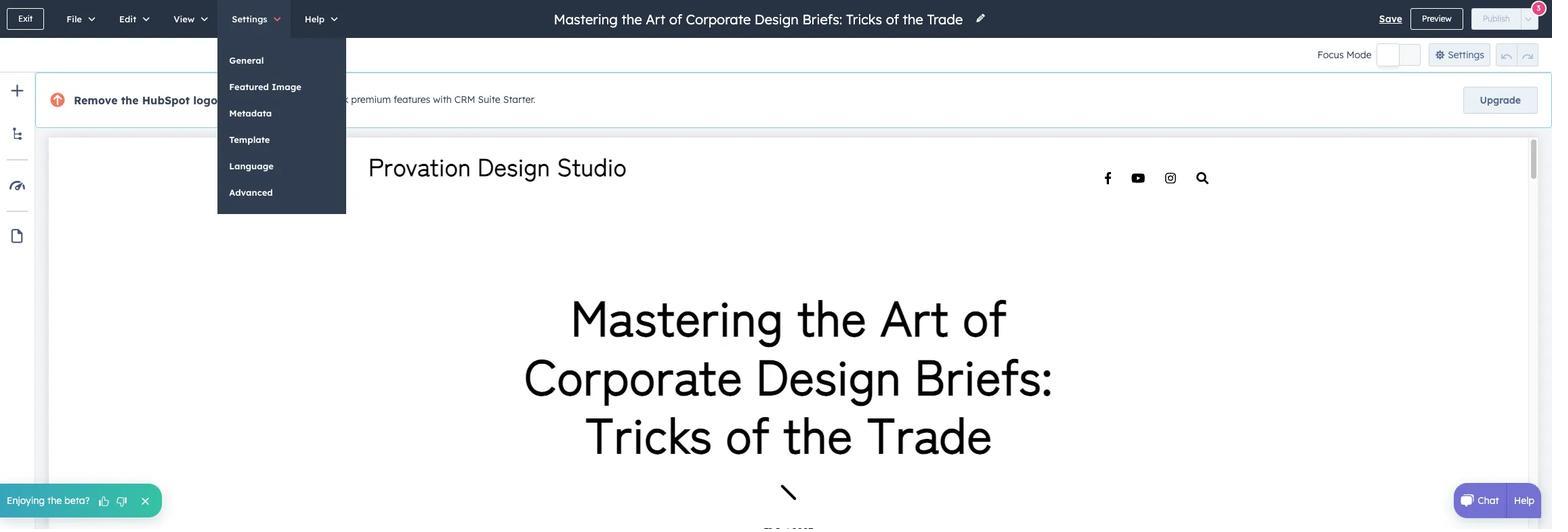 Task type: vqa. For each thing, say whether or not it's contained in the screenshot.
progress bar
no



Task type: describe. For each thing, give the bounding box(es) containing it.
edit button
[[105, 0, 159, 38]]

view
[[174, 14, 195, 24]]

save
[[1379, 13, 1402, 25]]

features
[[394, 94, 430, 106]]

remove
[[74, 93, 118, 107]]

0 vertical spatial settings
[[232, 14, 267, 24]]

file
[[67, 14, 82, 24]]

1 vertical spatial settings button
[[1429, 43, 1490, 66]]

from
[[221, 93, 247, 107]]

featured image button
[[218, 74, 346, 100]]

enjoying
[[7, 495, 45, 507]]

file button
[[52, 0, 105, 38]]

with
[[433, 94, 452, 106]]

remove the hubspot logo from your blog.
[[74, 93, 307, 107]]

advanced button
[[218, 180, 346, 205]]

premium
[[351, 94, 391, 106]]

chat
[[1478, 495, 1499, 507]]

crm
[[454, 94, 475, 106]]

preview
[[1422, 14, 1452, 24]]

focus
[[1318, 49, 1344, 61]]

enjoying the beta? button
[[0, 484, 162, 518]]

beta?
[[64, 495, 90, 507]]

blog.
[[280, 93, 307, 107]]

3
[[1536, 3, 1541, 13]]

template button
[[218, 127, 346, 152]]

your
[[251, 93, 276, 107]]

upgrade link
[[1463, 87, 1538, 114]]

1 vertical spatial settings
[[1448, 49, 1484, 61]]

0 horizontal spatial settings button
[[218, 0, 290, 38]]

featured
[[229, 81, 269, 92]]

publish group
[[1471, 8, 1539, 30]]

unlock
[[318, 94, 348, 106]]

mode
[[1347, 49, 1372, 61]]

view button
[[159, 0, 218, 38]]

focus mode
[[1318, 49, 1372, 61]]

help inside button
[[305, 14, 325, 24]]



Task type: locate. For each thing, give the bounding box(es) containing it.
upgrade
[[1480, 94, 1521, 106]]

suite
[[478, 94, 500, 106]]

advanced
[[229, 187, 273, 198]]

publish
[[1483, 14, 1510, 24]]

help button
[[290, 0, 348, 38]]

settings
[[232, 14, 267, 24], [1448, 49, 1484, 61]]

help up general button
[[305, 14, 325, 24]]

1 horizontal spatial the
[[121, 93, 139, 107]]

help
[[305, 14, 325, 24], [1514, 495, 1535, 507]]

settings up general
[[232, 14, 267, 24]]

general
[[229, 55, 264, 66]]

edit
[[119, 14, 136, 24]]

0 horizontal spatial help
[[305, 14, 325, 24]]

0 horizontal spatial settings
[[232, 14, 267, 24]]

exit link
[[7, 8, 44, 30]]

thumbsdown image
[[116, 496, 128, 508]]

the for hubspot
[[121, 93, 139, 107]]

focus mode element
[[1377, 44, 1420, 66]]

None field
[[552, 10, 967, 28]]

language
[[229, 161, 274, 171]]

save button
[[1379, 11, 1402, 27]]

1 horizontal spatial help
[[1514, 495, 1535, 507]]

the right remove
[[121, 93, 139, 107]]

publish button
[[1471, 8, 1522, 30]]

preview button
[[1411, 8, 1463, 30]]

general button
[[218, 47, 346, 73]]

help right chat
[[1514, 495, 1535, 507]]

settings button
[[218, 0, 290, 38], [1429, 43, 1490, 66]]

1 vertical spatial help
[[1514, 495, 1535, 507]]

0 vertical spatial the
[[121, 93, 139, 107]]

starter.
[[503, 94, 535, 106]]

exit
[[18, 14, 33, 24]]

settings button up general
[[218, 0, 290, 38]]

the inside button
[[47, 495, 62, 507]]

hubspot
[[142, 93, 190, 107]]

language button
[[218, 153, 346, 179]]

metadata button
[[218, 100, 346, 126]]

thumbsup image
[[98, 496, 110, 508]]

the left beta?
[[47, 495, 62, 507]]

1 horizontal spatial settings
[[1448, 49, 1484, 61]]

featured image
[[229, 81, 301, 92]]

0 vertical spatial settings button
[[218, 0, 290, 38]]

the
[[121, 93, 139, 107], [47, 495, 62, 507]]

0 horizontal spatial the
[[47, 495, 62, 507]]

unlock premium features with crm suite starter.
[[318, 94, 535, 106]]

settings button down preview button at the right top of the page
[[1429, 43, 1490, 66]]

0 vertical spatial help
[[305, 14, 325, 24]]

logo
[[193, 93, 218, 107]]

group
[[1496, 43, 1539, 66]]

the for beta?
[[47, 495, 62, 507]]

1 horizontal spatial settings button
[[1429, 43, 1490, 66]]

image
[[272, 81, 301, 92]]

metadata
[[229, 108, 272, 119]]

settings down preview button at the right top of the page
[[1448, 49, 1484, 61]]

template
[[229, 134, 270, 145]]

enjoying the beta?
[[7, 495, 90, 507]]

1 vertical spatial the
[[47, 495, 62, 507]]



